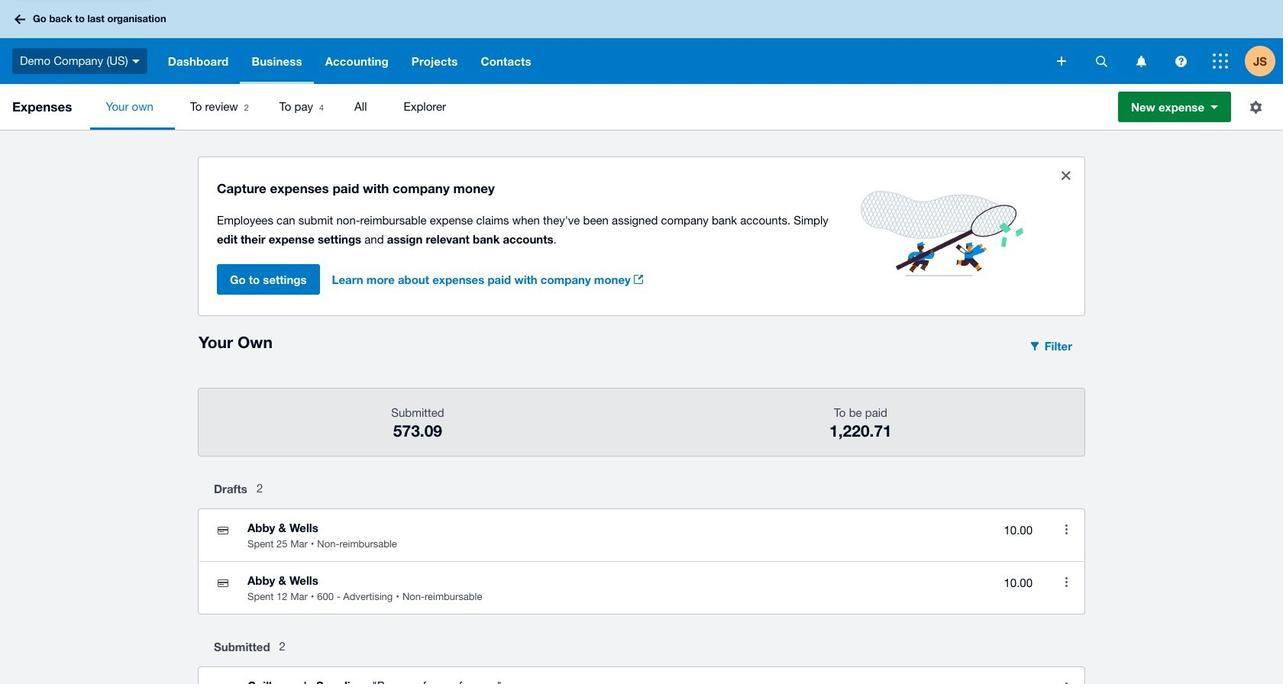 Task type: locate. For each thing, give the bounding box(es) containing it.
postal workers catching money image
[[843, 173, 1042, 295]]

banner
[[0, 0, 1283, 84]]

0 horizontal spatial svg image
[[15, 14, 25, 24]]

2 horizontal spatial svg image
[[1175, 55, 1187, 67]]

status
[[199, 157, 1085, 316]]

settings menu image
[[1241, 92, 1271, 122]]

svg image
[[1213, 53, 1228, 69], [1096, 55, 1107, 67], [1136, 55, 1146, 67], [132, 59, 140, 63]]

svg image
[[15, 14, 25, 24], [1175, 55, 1187, 67], [1057, 57, 1066, 66]]



Task type: vqa. For each thing, say whether or not it's contained in the screenshot.
Tara Shultz
no



Task type: describe. For each thing, give the bounding box(es) containing it.
1 horizontal spatial svg image
[[1057, 57, 1066, 66]]



